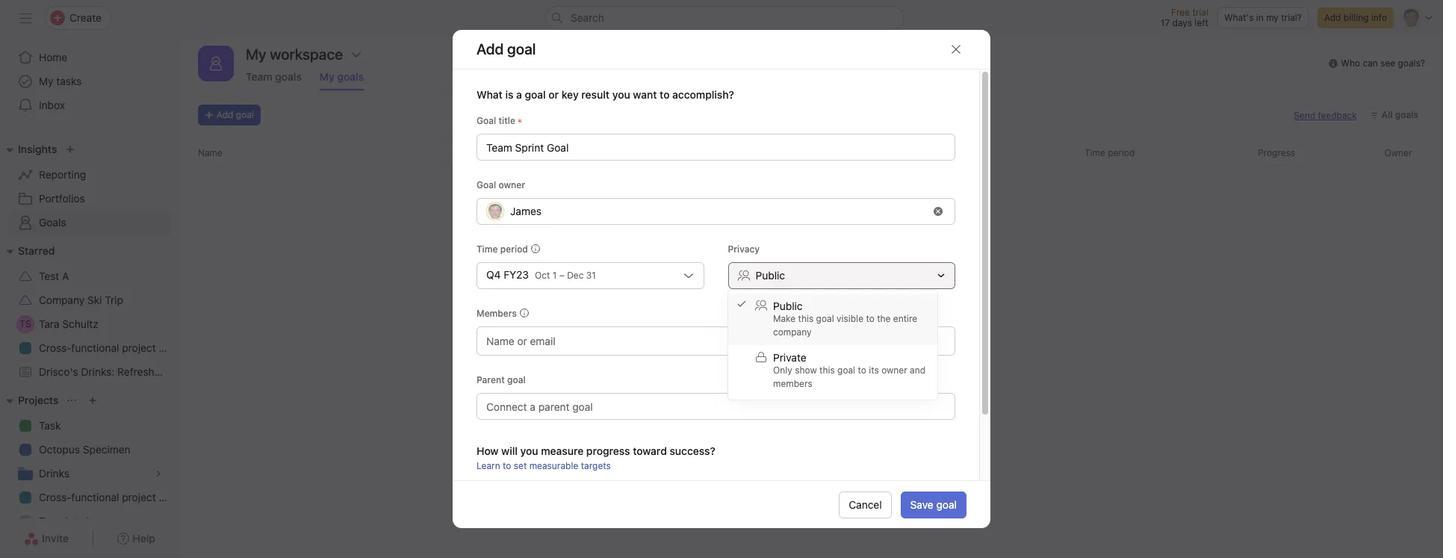 Task type: vqa. For each thing, say whether or not it's contained in the screenshot.
'Insert an object' icon
no



Task type: describe. For each thing, give the bounding box(es) containing it.
0 horizontal spatial time
[[477, 244, 498, 255]]

feedback
[[1318, 109, 1357, 121]]

1 vertical spatial required image
[[871, 488, 880, 497]]

a
[[62, 270, 69, 282]]

0 vertical spatial time period
[[1085, 147, 1135, 158]]

insights button
[[0, 140, 57, 158]]

cross-functional project plan link for i
[[9, 486, 179, 510]]

Name or email text field
[[486, 332, 567, 350]]

toward success?
[[633, 445, 716, 458]]

1 vertical spatial a
[[682, 385, 689, 398]]

add billing info
[[1325, 12, 1388, 23]]

project for drinks:
[[122, 341, 156, 354]]

search
[[571, 11, 604, 24]]

goal owner
[[477, 180, 525, 191]]

ski
[[87, 294, 102, 306]]

make
[[773, 313, 796, 324]]

hide sidebar image
[[19, 12, 31, 24]]

task
[[39, 419, 61, 432]]

cancel
[[849, 498, 882, 511]]

goal for goal title
[[477, 115, 496, 127]]

my tasks
[[39, 75, 82, 87]]

measure
[[541, 445, 584, 458]]

template i
[[39, 515, 89, 528]]

is
[[506, 89, 514, 101]]

0 horizontal spatial owner
[[499, 180, 525, 191]]

functional for drinks:
[[71, 341, 119, 354]]

my tasks link
[[9, 69, 170, 93]]

james
[[510, 205, 542, 218]]

what's in my trial? button
[[1218, 7, 1309, 28]]

show
[[795, 365, 817, 376]]

progress
[[587, 445, 630, 458]]

your
[[734, 385, 758, 398]]

members
[[477, 308, 517, 319]]

owner
[[1385, 147, 1413, 158]]

my for my tasks
[[39, 75, 53, 87]]

cross-functional project plan link for drinks:
[[9, 336, 179, 360]]

oct
[[535, 270, 550, 281]]

save
[[911, 498, 934, 511]]

projects button
[[0, 392, 59, 409]]

fy23
[[504, 269, 529, 281]]

Enter goal name text field
[[477, 134, 956, 161]]

add billing info button
[[1318, 7, 1394, 28]]

1 vertical spatial time period
[[477, 244, 528, 255]]

starred
[[18, 244, 55, 257]]

1 vertical spatial you
[[858, 385, 878, 398]]

home link
[[9, 46, 170, 69]]

schultz
[[62, 318, 98, 330]]

goal left the so
[[692, 385, 715, 398]]

portfolios link
[[9, 187, 170, 211]]

billing
[[1344, 12, 1369, 23]]

team
[[246, 70, 272, 83]]

reporting
[[39, 168, 86, 181]]

team goals
[[246, 70, 302, 83]]

drisco's drinks: refreshment recommendation link
[[9, 360, 266, 384]]

template
[[39, 515, 83, 528]]

days
[[1173, 17, 1193, 28]]

task link
[[9, 414, 170, 438]]

cross-functional project plan for drinks:
[[39, 341, 179, 354]]

portfolios
[[39, 192, 85, 205]]

to inside the private only show this goal to its owner and members
[[858, 365, 867, 376]]

you inside the how will you measure progress toward success? learn to set measurable targets
[[521, 445, 538, 458]]

1 vertical spatial plan
[[881, 385, 904, 398]]

home
[[39, 51, 67, 64]]

search list box
[[545, 6, 904, 30]]

close this dialog image
[[950, 44, 962, 55]]

want
[[633, 89, 657, 101]]

goal right parent
[[507, 375, 526, 386]]

public make this goal visible to the entire company
[[773, 300, 918, 338]]

team goals link
[[246, 70, 302, 90]]

projects
[[18, 394, 59, 406]]

drinks link
[[9, 462, 170, 486]]

1
[[553, 270, 557, 281]]

octopus specimen
[[39, 443, 131, 456]]

save goal
[[911, 498, 957, 511]]

achieve.
[[921, 385, 966, 398]]

add goal
[[217, 109, 254, 120]]

measurable
[[530, 461, 579, 472]]

Connect a parent goal text field
[[477, 393, 956, 420]]

0 horizontal spatial required image
[[516, 117, 525, 126]]

result
[[582, 89, 610, 101]]

project for i
[[122, 491, 156, 504]]

1 vertical spatial period
[[500, 244, 528, 255]]

team
[[761, 385, 788, 398]]

goals
[[39, 216, 66, 229]]

q4 fy23 oct 1 – dec 31
[[486, 269, 596, 281]]

17
[[1161, 17, 1170, 28]]

learn
[[477, 461, 500, 472]]

company ski trip
[[39, 294, 123, 306]]

how
[[477, 445, 499, 458]]

to inside public make this goal visible to the entire company
[[866, 313, 875, 324]]

can
[[1363, 58, 1378, 69]]

refreshment
[[117, 365, 179, 378]]

i
[[86, 515, 89, 528]]

goal right 'save'
[[937, 498, 957, 511]]

what's in my trial?
[[1225, 12, 1302, 23]]

add for add goal
[[217, 109, 233, 120]]

add for add a goal so your team knows what you plan to achieve.
[[658, 385, 679, 398]]

1 horizontal spatial you
[[613, 89, 630, 101]]

public for public
[[756, 269, 785, 282]]

add goal
[[477, 41, 536, 58]]

goal title
[[477, 115, 516, 127]]

trial
[[1193, 7, 1209, 18]]



Task type: locate. For each thing, give the bounding box(es) containing it.
1 horizontal spatial owner
[[882, 365, 908, 376]]

0 vertical spatial owner
[[499, 180, 525, 191]]

goals?
[[1398, 58, 1426, 69]]

search button
[[545, 6, 904, 30]]

this up company
[[798, 313, 814, 324]]

0 horizontal spatial add
[[217, 109, 233, 120]]

dec
[[567, 270, 584, 281]]

2 goals from the left
[[337, 70, 364, 83]]

cross-functional project plan down drinks link
[[39, 491, 179, 504]]

privacy
[[728, 244, 760, 255]]

and
[[910, 365, 926, 376]]

owner up james
[[499, 180, 525, 191]]

1 vertical spatial public
[[773, 300, 803, 312]]

you left want
[[613, 89, 630, 101]]

octopus
[[39, 443, 80, 456]]

cross-functional project plan link up the drinks:
[[9, 336, 179, 360]]

this right show
[[820, 365, 835, 376]]

0 horizontal spatial a
[[516, 89, 522, 101]]

starred element
[[0, 238, 266, 387]]

who
[[1341, 58, 1361, 69]]

send feedback
[[1294, 109, 1357, 121]]

0 vertical spatial plan
[[159, 341, 179, 354]]

drinks:
[[81, 365, 115, 378]]

progress
[[1258, 147, 1296, 158]]

functional up the drinks:
[[71, 341, 119, 354]]

0 vertical spatial a
[[516, 89, 522, 101]]

goals for team goals
[[275, 70, 302, 83]]

1 horizontal spatial my
[[320, 70, 335, 83]]

title
[[499, 115, 516, 127]]

functional for i
[[71, 491, 119, 504]]

0 horizontal spatial my
[[39, 75, 53, 87]]

time period
[[1085, 147, 1135, 158], [477, 244, 528, 255]]

goal down team
[[236, 109, 254, 120]]

public inside public make this goal visible to the entire company
[[773, 300, 803, 312]]

1 vertical spatial cross-functional project plan link
[[9, 486, 179, 510]]

learn to set measurable targets link
[[477, 461, 611, 472]]

plan for company ski trip
[[159, 341, 179, 354]]

goal left the or
[[525, 89, 546, 101]]

what
[[477, 89, 503, 101]]

cross-functional project plan for i
[[39, 491, 179, 504]]

remove image
[[934, 207, 943, 216]]

cross- inside starred element
[[39, 341, 71, 354]]

cross-functional project plan inside the projects element
[[39, 491, 179, 504]]

company
[[39, 294, 85, 306]]

2 vertical spatial plan
[[159, 491, 179, 504]]

2 cross-functional project plan from the top
[[39, 491, 179, 504]]

a left the so
[[682, 385, 689, 398]]

0 horizontal spatial time period
[[477, 244, 528, 255]]

goal left visible
[[816, 313, 834, 324]]

public up make
[[773, 300, 803, 312]]

period
[[1108, 147, 1135, 158], [500, 244, 528, 255]]

own
[[780, 348, 814, 369]]

0 vertical spatial add
[[1325, 12, 1342, 23]]

how will you measure progress toward success? learn to set measurable targets
[[477, 445, 716, 472]]

0 vertical spatial public
[[756, 269, 785, 282]]

1 horizontal spatial a
[[682, 385, 689, 398]]

add up name
[[217, 109, 233, 120]]

cross-functional project plan link up i
[[9, 486, 179, 510]]

see
[[1381, 58, 1396, 69]]

functional inside starred element
[[71, 341, 119, 354]]

goal up "ja"
[[477, 180, 496, 191]]

reporting link
[[9, 163, 170, 187]]

plan inside starred element
[[159, 341, 179, 354]]

you up set
[[521, 445, 538, 458]]

project down drinks link
[[122, 491, 156, 504]]

any
[[818, 348, 847, 369]]

public inside dropdown button
[[756, 269, 785, 282]]

owner right its
[[882, 365, 908, 376]]

1 cross- from the top
[[39, 341, 71, 354]]

test a link
[[9, 265, 170, 288]]

to left set
[[503, 461, 511, 472]]

my left "tasks"
[[39, 75, 53, 87]]

2 horizontal spatial you
[[858, 385, 878, 398]]

my inside global element
[[39, 75, 53, 87]]

knows
[[791, 385, 826, 398]]

1 horizontal spatial required image
[[871, 488, 880, 497]]

1 vertical spatial cross-
[[39, 491, 71, 504]]

add left the so
[[658, 385, 679, 398]]

to down and
[[907, 385, 918, 398]]

1 horizontal spatial add
[[658, 385, 679, 398]]

visible
[[837, 313, 864, 324]]

template i link
[[9, 510, 170, 534]]

1 vertical spatial project
[[122, 491, 156, 504]]

private
[[773, 351, 807, 364]]

you
[[613, 89, 630, 101], [858, 385, 878, 398], [521, 445, 538, 458]]

0 vertical spatial you
[[613, 89, 630, 101]]

1 vertical spatial functional
[[71, 491, 119, 504]]

1 vertical spatial owner
[[882, 365, 908, 376]]

add a goal so your team knows what you plan to achieve.
[[658, 385, 966, 398]]

to left the
[[866, 313, 875, 324]]

0 vertical spatial time
[[1085, 147, 1106, 158]]

invite button
[[14, 525, 79, 552]]

0 vertical spatial cross-functional project plan link
[[9, 336, 179, 360]]

my goals
[[320, 70, 364, 83]]

2 horizontal spatial add
[[1325, 12, 1342, 23]]

entire
[[893, 313, 918, 324]]

trip
[[105, 294, 123, 306]]

cross-functional project plan inside starred element
[[39, 341, 179, 354]]

cross- up drisco's
[[39, 341, 71, 354]]

to accomplish?
[[660, 89, 734, 101]]

my goals link
[[320, 70, 364, 90]]

0 horizontal spatial goals
[[275, 70, 302, 83]]

goal left title
[[477, 115, 496, 127]]

my for my goals
[[320, 70, 335, 83]]

owner inside the private only show this goal to its owner and members
[[882, 365, 908, 376]]

goals yet
[[850, 348, 922, 369]]

2 vertical spatial you
[[521, 445, 538, 458]]

2 functional from the top
[[71, 491, 119, 504]]

my
[[1267, 12, 1279, 23]]

1 vertical spatial cross-functional project plan
[[39, 491, 179, 504]]

starred button
[[0, 242, 55, 260]]

octopus specimen link
[[9, 438, 170, 462]]

you down its
[[858, 385, 878, 398]]

company
[[773, 327, 812, 338]]

in
[[1257, 12, 1264, 23]]

my
[[320, 70, 335, 83], [39, 75, 53, 87]]

2 cross-functional project plan link from the top
[[9, 486, 179, 510]]

goal up what
[[838, 365, 856, 376]]

cross- down drinks
[[39, 491, 71, 504]]

my down my workspace
[[320, 70, 335, 83]]

1 horizontal spatial period
[[1108, 147, 1135, 158]]

add
[[1325, 12, 1342, 23], [217, 109, 233, 120], [658, 385, 679, 398]]

1 horizontal spatial time period
[[1085, 147, 1135, 158]]

1 horizontal spatial this
[[820, 365, 835, 376]]

to left its
[[858, 365, 867, 376]]

time
[[1085, 147, 1106, 158], [477, 244, 498, 255]]

inbox link
[[9, 93, 170, 117]]

0 vertical spatial required image
[[516, 117, 525, 126]]

public down privacy
[[756, 269, 785, 282]]

test a
[[39, 270, 69, 282]]

goal inside public make this goal visible to the entire company
[[816, 313, 834, 324]]

targets
[[581, 461, 611, 472]]

what
[[829, 385, 855, 398]]

goals for my goals
[[337, 70, 364, 83]]

what's
[[1225, 12, 1254, 23]]

add for add billing info
[[1325, 12, 1342, 23]]

functional down drinks link
[[71, 491, 119, 504]]

plan for octopus specimen
[[159, 491, 179, 504]]

this inside public make this goal visible to the entire company
[[798, 313, 814, 324]]

1 project from the top
[[122, 341, 156, 354]]

company ski trip link
[[9, 288, 170, 312]]

public
[[756, 269, 785, 282], [773, 300, 803, 312]]

0 vertical spatial this
[[798, 313, 814, 324]]

0 horizontal spatial you
[[521, 445, 538, 458]]

1 functional from the top
[[71, 341, 119, 354]]

0 vertical spatial goal
[[477, 115, 496, 127]]

1 horizontal spatial goals
[[337, 70, 364, 83]]

add left the billing at the top
[[1325, 12, 1342, 23]]

0 horizontal spatial this
[[798, 313, 814, 324]]

1 vertical spatial this
[[820, 365, 835, 376]]

0 vertical spatial period
[[1108, 147, 1135, 158]]

cross- for tara schultz
[[39, 341, 71, 354]]

project up drisco's drinks: refreshment recommendation link
[[122, 341, 156, 354]]

cross- inside the projects element
[[39, 491, 71, 504]]

1 cross-functional project plan from the top
[[39, 341, 179, 354]]

tara schultz
[[39, 318, 98, 330]]

drinks
[[39, 467, 69, 480]]

2 vertical spatial add
[[658, 385, 679, 398]]

free trial 17 days left
[[1161, 7, 1209, 28]]

–
[[559, 270, 565, 281]]

send feedback link
[[1294, 109, 1357, 122]]

goal
[[477, 115, 496, 127], [477, 180, 496, 191]]

project
[[122, 341, 156, 354], [122, 491, 156, 504]]

a
[[516, 89, 522, 101], [682, 385, 689, 398]]

1 vertical spatial goal
[[477, 180, 496, 191]]

key
[[562, 89, 579, 101]]

specimen
[[83, 443, 131, 456]]

drisco's
[[39, 365, 78, 378]]

1 vertical spatial time
[[477, 244, 498, 255]]

cross-functional project plan up the drinks:
[[39, 341, 179, 354]]

functional
[[71, 341, 119, 354], [71, 491, 119, 504]]

drisco's drinks: refreshment recommendation
[[39, 365, 266, 378]]

cross- for drinks
[[39, 491, 71, 504]]

2 cross- from the top
[[39, 491, 71, 504]]

2 goal from the top
[[477, 180, 496, 191]]

tasks
[[56, 75, 82, 87]]

1 horizontal spatial time
[[1085, 147, 1106, 158]]

1 cross-functional project plan link from the top
[[9, 336, 179, 360]]

1 goals from the left
[[275, 70, 302, 83]]

ts
[[20, 318, 31, 330]]

0 vertical spatial functional
[[71, 341, 119, 354]]

1 goal from the top
[[477, 115, 496, 127]]

1 vertical spatial add
[[217, 109, 233, 120]]

0 vertical spatial cross-functional project plan
[[39, 341, 179, 354]]

goals link
[[9, 211, 170, 235]]

members
[[773, 378, 813, 389]]

this inside the private only show this goal to its owner and members
[[820, 365, 835, 376]]

plan inside the projects element
[[159, 491, 179, 504]]

send
[[1294, 109, 1316, 121]]

0 vertical spatial project
[[122, 341, 156, 354]]

functional inside the projects element
[[71, 491, 119, 504]]

goal for goal owner
[[477, 180, 496, 191]]

to inside the how will you measure progress toward success? learn to set measurable targets
[[503, 461, 511, 472]]

global element
[[0, 37, 179, 126]]

0 horizontal spatial period
[[500, 244, 528, 255]]

2 project from the top
[[122, 491, 156, 504]]

goal inside the private only show this goal to its owner and members
[[838, 365, 856, 376]]

0 vertical spatial cross-
[[39, 341, 71, 354]]

project inside starred element
[[122, 341, 156, 354]]

projects element
[[0, 387, 179, 536]]

ja
[[491, 206, 500, 217]]

to
[[866, 313, 875, 324], [858, 365, 867, 376], [907, 385, 918, 398], [503, 461, 511, 472]]

left
[[1195, 17, 1209, 28]]

insights element
[[0, 136, 179, 238]]

public for public make this goal visible to the entire company
[[773, 300, 803, 312]]

recommendation
[[182, 365, 266, 378]]

a right is
[[516, 89, 522, 101]]

required image
[[516, 117, 525, 126], [871, 488, 880, 497]]

cross-
[[39, 341, 71, 354], [39, 491, 71, 504]]



